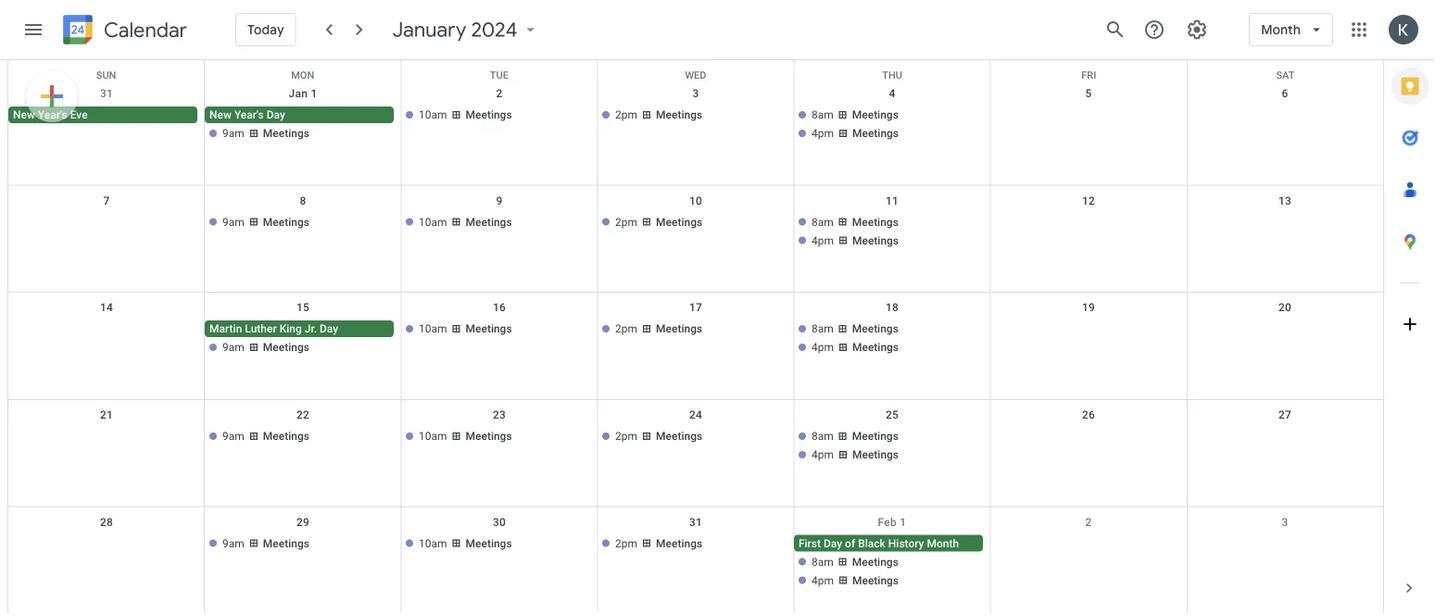 Task type: vqa. For each thing, say whether or not it's contained in the screenshot.
6 PM
no



Task type: locate. For each thing, give the bounding box(es) containing it.
4 8am from the top
[[812, 430, 834, 443]]

cell containing martin luther king jr. day
[[205, 321, 401, 358]]

main drawer image
[[22, 19, 44, 41]]

feb
[[878, 516, 897, 529]]

row containing 7
[[8, 186, 1383, 293]]

0 vertical spatial 1
[[311, 87, 317, 100]]

row containing 21
[[8, 400, 1383, 507]]

10am
[[419, 108, 447, 121], [419, 216, 447, 228], [419, 323, 447, 336], [419, 430, 447, 443], [419, 537, 447, 550]]

1 2pm from the top
[[615, 108, 638, 121]]

1 horizontal spatial new
[[209, 108, 232, 121]]

jan
[[289, 87, 308, 100]]

feb 1
[[878, 516, 907, 529]]

6
[[1282, 87, 1288, 100]]

12
[[1082, 194, 1095, 207]]

2pm for 31
[[615, 537, 638, 550]]

0 vertical spatial 3
[[693, 87, 699, 100]]

1 year's from the left
[[38, 108, 67, 121]]

10am for 2
[[419, 108, 447, 121]]

5 9am from the top
[[222, 537, 244, 550]]

1 right jan
[[311, 87, 317, 100]]

24
[[689, 408, 702, 421]]

king
[[280, 323, 302, 336]]

9am for 29
[[222, 537, 244, 550]]

10am for 30
[[419, 537, 447, 550]]

row containing sun
[[8, 60, 1383, 81]]

4 4pm from the top
[[812, 448, 834, 461]]

1 horizontal spatial month
[[1261, 22, 1301, 38]]

18
[[886, 301, 899, 314]]

9am for 22
[[222, 430, 244, 443]]

year's for day
[[234, 108, 264, 121]]

month
[[1261, 22, 1301, 38], [927, 537, 959, 550]]

3
[[693, 87, 699, 100], [1282, 516, 1288, 529]]

cell containing first day of black history month
[[794, 535, 991, 591]]

23
[[493, 408, 506, 421]]

19
[[1082, 301, 1095, 314]]

1 horizontal spatial 3
[[1282, 516, 1288, 529]]

16
[[493, 301, 506, 314]]

28
[[100, 516, 113, 529]]

5 2pm from the top
[[615, 537, 638, 550]]

2 year's from the left
[[234, 108, 264, 121]]

1 10am from the top
[[419, 108, 447, 121]]

3 4pm from the top
[[812, 341, 834, 354]]

history
[[888, 537, 924, 550]]

5 row from the top
[[8, 400, 1383, 507]]

10am for 23
[[419, 430, 447, 443]]

4pm
[[812, 127, 834, 140], [812, 234, 834, 247], [812, 341, 834, 354], [812, 448, 834, 461], [812, 574, 834, 587]]

3 2pm from the top
[[615, 323, 638, 336]]

0 vertical spatial 31
[[100, 87, 113, 100]]

1 row from the top
[[8, 60, 1383, 81]]

2 row from the top
[[8, 79, 1383, 186]]

3 row from the top
[[8, 186, 1383, 293]]

8
[[300, 194, 306, 207]]

2 8am from the top
[[812, 216, 834, 228]]

grid
[[7, 60, 1383, 614]]

1 right feb
[[900, 516, 907, 529]]

meetings
[[466, 108, 512, 121], [656, 108, 702, 121], [852, 108, 899, 121], [263, 127, 309, 140], [852, 127, 899, 140], [263, 216, 309, 228], [466, 216, 512, 228], [656, 216, 702, 228], [852, 216, 899, 228], [852, 234, 899, 247], [466, 323, 512, 336], [656, 323, 702, 336], [852, 323, 899, 336], [263, 341, 309, 354], [852, 341, 899, 354], [263, 430, 309, 443], [466, 430, 512, 443], [656, 430, 702, 443], [852, 430, 899, 443], [852, 448, 899, 461], [263, 537, 309, 550], [466, 537, 512, 550], [656, 537, 702, 550], [852, 555, 899, 568], [852, 574, 899, 587]]

4 2pm from the top
[[615, 430, 638, 443]]

2 4pm from the top
[[812, 234, 834, 247]]

26
[[1082, 408, 1095, 421]]

0 horizontal spatial new
[[13, 108, 35, 121]]

17
[[689, 301, 702, 314]]

1 vertical spatial month
[[927, 537, 959, 550]]

first day of black history month
[[799, 537, 959, 550]]

mon
[[291, 69, 314, 81]]

new year's eve button
[[8, 107, 197, 123]]

1 horizontal spatial day
[[320, 323, 338, 336]]

10am for 16
[[419, 323, 447, 336]]

new year's day button
[[205, 107, 394, 123]]

8am for 25
[[812, 430, 834, 443]]

1 vertical spatial 3
[[1282, 516, 1288, 529]]

row
[[8, 60, 1383, 81], [8, 79, 1383, 186], [8, 186, 1383, 293], [8, 293, 1383, 400], [8, 400, 1383, 507], [8, 507, 1383, 614]]

1 vertical spatial 31
[[689, 516, 702, 529]]

5 8am from the top
[[812, 555, 834, 568]]

2
[[496, 87, 503, 100], [1085, 516, 1092, 529]]

1
[[311, 87, 317, 100], [900, 516, 907, 529]]

sun
[[96, 69, 116, 81]]

4pm for 25
[[812, 448, 834, 461]]

0 horizontal spatial month
[[927, 537, 959, 550]]

4pm for 4
[[812, 127, 834, 140]]

0 horizontal spatial 3
[[693, 87, 699, 100]]

4 9am from the top
[[222, 430, 244, 443]]

1 horizontal spatial 1
[[900, 516, 907, 529]]

2pm for 10
[[615, 216, 638, 228]]

9am for 8
[[222, 216, 244, 228]]

cell
[[205, 107, 401, 144], [794, 107, 991, 144], [991, 107, 1187, 144], [1187, 107, 1383, 144], [8, 214, 205, 251], [794, 214, 991, 251], [1187, 214, 1383, 251], [8, 321, 205, 358], [205, 321, 401, 358], [794, 321, 991, 358], [1187, 321, 1383, 358], [8, 428, 205, 465], [794, 428, 991, 465], [991, 428, 1187, 465], [1187, 428, 1383, 465], [8, 535, 205, 591], [794, 535, 991, 591], [991, 535, 1187, 591], [1187, 535, 1383, 591]]

5
[[1085, 87, 1092, 100]]

month up 'sat'
[[1261, 22, 1301, 38]]

0 vertical spatial 2
[[496, 87, 503, 100]]

9am
[[222, 127, 244, 140], [222, 216, 244, 228], [222, 341, 244, 354], [222, 430, 244, 443], [222, 537, 244, 550]]

20
[[1279, 301, 1292, 314]]

2 2pm from the top
[[615, 216, 638, 228]]

1 vertical spatial 2
[[1085, 516, 1092, 529]]

0 vertical spatial month
[[1261, 22, 1301, 38]]

4 row from the top
[[8, 293, 1383, 400]]

4 10am from the top
[[419, 430, 447, 443]]

year's inside new year's day button
[[234, 108, 264, 121]]

2 new from the left
[[209, 108, 232, 121]]

calendar element
[[59, 11, 187, 52]]

first day of black history month button
[[794, 535, 983, 552]]

1 vertical spatial day
[[320, 323, 338, 336]]

2pm
[[615, 108, 638, 121], [615, 216, 638, 228], [615, 323, 638, 336], [615, 430, 638, 443], [615, 537, 638, 550]]

0 horizontal spatial day
[[267, 108, 285, 121]]

martin
[[209, 323, 242, 336]]

year's
[[38, 108, 67, 121], [234, 108, 264, 121]]

row containing 31
[[8, 79, 1383, 186]]

3 8am from the top
[[812, 323, 834, 336]]

6 row from the top
[[8, 507, 1383, 614]]

day
[[267, 108, 285, 121], [320, 323, 338, 336], [824, 537, 842, 550]]

2 horizontal spatial day
[[824, 537, 842, 550]]

new for new year's day
[[209, 108, 232, 121]]

tab list
[[1384, 60, 1435, 562]]

1 8am from the top
[[812, 108, 834, 121]]

0 horizontal spatial 2
[[496, 87, 503, 100]]

1 vertical spatial 1
[[900, 516, 907, 529]]

2pm for 24
[[615, 430, 638, 443]]

month right the history
[[927, 537, 959, 550]]

2 10am from the top
[[419, 216, 447, 228]]

new
[[13, 108, 35, 121], [209, 108, 232, 121]]

0 vertical spatial day
[[267, 108, 285, 121]]

fri
[[1082, 69, 1096, 81]]

4pm for 11
[[812, 234, 834, 247]]

year's inside new year's eve button
[[38, 108, 67, 121]]

5 10am from the top
[[419, 537, 447, 550]]

january 2024
[[393, 17, 518, 43]]

8am
[[812, 108, 834, 121], [812, 216, 834, 228], [812, 323, 834, 336], [812, 430, 834, 443], [812, 555, 834, 568]]

1 horizontal spatial year's
[[234, 108, 264, 121]]

1 9am from the top
[[222, 127, 244, 140]]

3 10am from the top
[[419, 323, 447, 336]]

of
[[845, 537, 855, 550]]

calendar heading
[[100, 17, 187, 43]]

1 4pm from the top
[[812, 127, 834, 140]]

14
[[100, 301, 113, 314]]

8am for 18
[[812, 323, 834, 336]]

29
[[296, 516, 310, 529]]

2 9am from the top
[[222, 216, 244, 228]]

9
[[496, 194, 503, 207]]

0 horizontal spatial 1
[[311, 87, 317, 100]]

31
[[100, 87, 113, 100], [689, 516, 702, 529]]

new inside cell
[[209, 108, 232, 121]]

1 new from the left
[[13, 108, 35, 121]]

martin luther king jr. day button
[[205, 321, 394, 337]]

0 horizontal spatial year's
[[38, 108, 67, 121]]



Task type: describe. For each thing, give the bounding box(es) containing it.
new for new year's eve
[[13, 108, 35, 121]]

1 horizontal spatial 31
[[689, 516, 702, 529]]

1 horizontal spatial 2
[[1085, 516, 1092, 529]]

year's for eve
[[38, 108, 67, 121]]

4pm for 18
[[812, 341, 834, 354]]

11
[[886, 194, 899, 207]]

2pm for 17
[[615, 323, 638, 336]]

13
[[1279, 194, 1292, 207]]

january 2024 button
[[385, 17, 547, 43]]

cell containing new year's day
[[205, 107, 401, 144]]

eve
[[70, 108, 88, 121]]

tue
[[490, 69, 509, 81]]

3 9am from the top
[[222, 341, 244, 354]]

0 horizontal spatial 31
[[100, 87, 113, 100]]

calendar
[[104, 17, 187, 43]]

sat
[[1276, 69, 1295, 81]]

today button
[[235, 7, 296, 52]]

2pm for 3
[[615, 108, 638, 121]]

8am for 4
[[812, 108, 834, 121]]

30
[[493, 516, 506, 529]]

15
[[296, 301, 310, 314]]

1 for jan 1
[[311, 87, 317, 100]]

2024
[[471, 17, 518, 43]]

22
[[296, 408, 310, 421]]

first
[[799, 537, 821, 550]]

jan 1
[[289, 87, 317, 100]]

row containing 28
[[8, 507, 1383, 614]]

month inside button
[[927, 537, 959, 550]]

today
[[247, 22, 284, 38]]

8am for 11
[[812, 216, 834, 228]]

4
[[889, 87, 896, 100]]

27
[[1279, 408, 1292, 421]]

5 4pm from the top
[[812, 574, 834, 587]]

1 for feb 1
[[900, 516, 907, 529]]

martin luther king jr. day
[[209, 323, 338, 336]]

new year's eve
[[13, 108, 88, 121]]

new year's day
[[209, 108, 285, 121]]

wed
[[685, 69, 707, 81]]

settings menu image
[[1186, 19, 1208, 41]]

row containing 14
[[8, 293, 1383, 400]]

25
[[886, 408, 899, 421]]

luther
[[245, 323, 277, 336]]

month button
[[1249, 7, 1333, 52]]

10
[[689, 194, 702, 207]]

21
[[100, 408, 113, 421]]

black
[[858, 537, 886, 550]]

month inside dropdown button
[[1261, 22, 1301, 38]]

8am inside cell
[[812, 555, 834, 568]]

10am for 9
[[419, 216, 447, 228]]

january
[[393, 17, 467, 43]]

2 vertical spatial day
[[824, 537, 842, 550]]

thu
[[882, 69, 902, 81]]

grid containing 31
[[7, 60, 1383, 614]]

jr.
[[305, 323, 317, 336]]

7
[[103, 194, 110, 207]]



